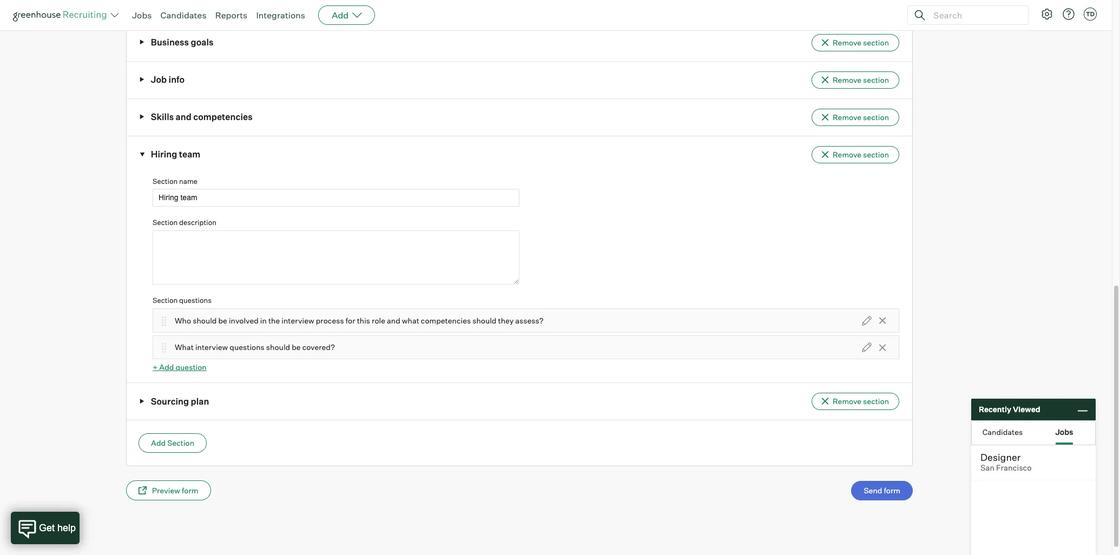 Task type: locate. For each thing, give the bounding box(es) containing it.
remove
[[833, 38, 862, 47], [833, 75, 862, 84], [833, 113, 862, 122], [833, 150, 862, 159], [833, 397, 862, 406]]

add down sourcing
[[151, 439, 166, 448]]

section left name
[[153, 177, 178, 186]]

will
[[227, 0, 238, 9]]

link
[[240, 0, 251, 9]]

form right a
[[267, 0, 282, 9]]

should down in
[[266, 343, 290, 352]]

tab list containing candidates
[[973, 421, 1096, 445]]

for
[[346, 316, 356, 325]]

a
[[261, 0, 265, 9]]

interview right what
[[195, 343, 228, 352]]

Search text field
[[931, 7, 1019, 23]]

► down jobs link
[[140, 39, 144, 46]]

sourcing plan
[[151, 396, 209, 407]]

add button
[[318, 5, 375, 25]]

► for job info
[[140, 76, 144, 83]]

and
[[176, 112, 192, 122], [387, 316, 401, 325]]

remove section button
[[812, 34, 900, 51], [812, 71, 900, 89], [812, 109, 900, 126], [812, 146, 900, 163], [812, 393, 900, 411]]

the
[[299, 0, 310, 9], [269, 316, 280, 325]]

0 vertical spatial questions
[[179, 296, 212, 305]]

0 horizontal spatial should
[[193, 316, 217, 325]]

job
[[151, 74, 167, 85]]

competencies right what
[[421, 316, 471, 325]]

should
[[193, 316, 217, 325], [473, 316, 497, 325], [266, 343, 290, 352]]

1 vertical spatial add
[[159, 363, 174, 372]]

► for skills and competencies
[[140, 114, 144, 120]]

and right role
[[387, 316, 401, 325]]

jobs link
[[132, 10, 152, 21]]

1 vertical spatial jobs
[[1056, 428, 1074, 437]]

+
[[153, 363, 158, 372]]

candidates down {{kickoff_form_link}}
[[161, 10, 207, 21]]

should left they
[[473, 316, 497, 325]]

reports link
[[215, 10, 248, 21]]

configure image
[[1041, 8, 1054, 21]]

competencies up team
[[193, 112, 253, 122]]

5 remove section from the top
[[833, 397, 890, 406]]

1 vertical spatial the
[[269, 316, 280, 325]]

interview
[[282, 316, 314, 325], [195, 343, 228, 352]]

with
[[284, 0, 298, 9]]

5 remove section button from the top
[[812, 393, 900, 411]]

► hiring team
[[139, 149, 201, 160]]

1 vertical spatial competencies
[[421, 316, 471, 325]]

0 horizontal spatial questions
[[179, 296, 212, 305]]

questions up who
[[179, 296, 212, 305]]

business
[[151, 37, 189, 48]]

4 remove section button from the top
[[812, 146, 900, 163]]

0 horizontal spatial competencies
[[193, 112, 253, 122]]

and right the skills on the left of page
[[176, 112, 192, 122]]

sections:
[[343, 0, 373, 9]]

remove section button for sourcing plan
[[812, 393, 900, 411]]

► for business goals
[[140, 39, 144, 46]]

candidates
[[161, 10, 207, 21], [983, 428, 1024, 437]]

2 remove section from the top
[[833, 75, 890, 84]]

2 vertical spatial add
[[151, 439, 166, 448]]

1 remove section button from the top
[[812, 34, 900, 51]]

section up who
[[153, 296, 178, 305]]

add down following
[[332, 10, 349, 21]]

viewed
[[1014, 405, 1041, 414]]

section for skills and competencies
[[864, 113, 890, 122]]

form right preview
[[182, 486, 198, 495]]

section down sourcing plan
[[167, 439, 194, 448]]

plan
[[191, 396, 209, 407]]

0 horizontal spatial candidates
[[161, 10, 207, 21]]

0 vertical spatial interview
[[282, 316, 314, 325]]

3 remove section from the top
[[833, 113, 890, 122]]

questions
[[179, 296, 212, 305], [230, 343, 265, 352]]

description
[[179, 218, 217, 227]]

► left sourcing
[[140, 398, 144, 405]]

tab list
[[973, 421, 1096, 445]]

form
[[267, 0, 282, 9], [182, 486, 198, 495], [884, 486, 901, 495]]

sourcing
[[151, 396, 189, 407]]

francisco
[[997, 464, 1032, 473]]

remove section
[[833, 38, 890, 47], [833, 75, 890, 84], [833, 113, 890, 122], [833, 150, 890, 159], [833, 397, 890, 406]]

section for sourcing plan
[[864, 397, 890, 406]]

section
[[153, 177, 178, 186], [153, 218, 178, 227], [153, 296, 178, 305], [167, 439, 194, 448]]

be left involved
[[218, 316, 227, 325]]

business goals
[[151, 37, 214, 48]]

remove section for business goals
[[833, 38, 890, 47]]

add right +
[[159, 363, 174, 372]]

1 horizontal spatial and
[[387, 316, 401, 325]]

add inside "add" popup button
[[332, 10, 349, 21]]

reports
[[215, 10, 248, 21]]

section inside add section button
[[167, 439, 194, 448]]

interview left process on the bottom left of page
[[282, 316, 314, 325]]

0 vertical spatial jobs
[[132, 10, 152, 21]]

1 remove from the top
[[833, 38, 862, 47]]

3 remove from the top
[[833, 113, 862, 122]]

section questions
[[153, 296, 212, 305]]

0 vertical spatial candidates
[[161, 10, 207, 21]]

0 vertical spatial add
[[332, 10, 349, 21]]

preview form button
[[126, 481, 211, 501]]

candidates link
[[161, 10, 207, 21]]

2 section from the top
[[864, 75, 890, 84]]

3 remove section button from the top
[[812, 109, 900, 126]]

section name
[[153, 177, 198, 186]]

recently viewed
[[980, 405, 1041, 414]]

0 horizontal spatial and
[[176, 112, 192, 122]]

5 remove from the top
[[833, 397, 862, 406]]

1 horizontal spatial jobs
[[1056, 428, 1074, 437]]

jobs
[[132, 10, 152, 21], [1056, 428, 1074, 437]]

candidates down recently viewed
[[983, 428, 1024, 437]]

should right who
[[193, 316, 217, 325]]

preview form
[[152, 486, 198, 495]]

1 horizontal spatial be
[[292, 343, 301, 352]]

remove for job info
[[833, 75, 862, 84]]

the right in
[[269, 316, 280, 325]]

1 horizontal spatial the
[[299, 0, 310, 9]]

3 section from the top
[[864, 113, 890, 122]]

1 horizontal spatial should
[[266, 343, 290, 352]]

► left hiring
[[139, 152, 146, 157]]

section left description
[[153, 218, 178, 227]]

be left covered?
[[292, 343, 301, 352]]

1 horizontal spatial questions
[[230, 343, 265, 352]]

section
[[864, 38, 890, 47], [864, 75, 890, 84], [864, 113, 890, 122], [864, 150, 890, 159], [864, 397, 890, 406]]

2 remove section button from the top
[[812, 71, 900, 89]]

remove for sourcing plan
[[833, 397, 862, 406]]

the right with at left
[[299, 0, 310, 9]]

form right send at the bottom right of the page
[[884, 486, 901, 495]]

1 vertical spatial and
[[387, 316, 401, 325]]

Section description text field
[[153, 231, 520, 285]]

add for add section
[[151, 439, 166, 448]]

0 vertical spatial competencies
[[193, 112, 253, 122]]

► left the skills on the left of page
[[140, 114, 144, 120]]

0 horizontal spatial interview
[[195, 343, 228, 352]]

2 remove from the top
[[833, 75, 862, 84]]

► left job
[[140, 76, 144, 83]]

Section name text field
[[153, 189, 520, 207]]

in
[[260, 316, 267, 325]]

2 horizontal spatial should
[[473, 316, 497, 325]]

questions down involved
[[230, 343, 265, 352]]

►
[[140, 39, 144, 46], [140, 76, 144, 83], [140, 114, 144, 120], [139, 152, 146, 157], [140, 398, 144, 405]]

add
[[332, 10, 349, 21], [159, 363, 174, 372], [151, 439, 166, 448]]

5 section from the top
[[864, 397, 890, 406]]

recently
[[980, 405, 1012, 414]]

remove section button for business goals
[[812, 34, 900, 51]]

add inside add section button
[[151, 439, 166, 448]]

1 vertical spatial interview
[[195, 343, 228, 352]]

send
[[864, 486, 883, 495]]

what
[[402, 316, 420, 325]]

be
[[218, 316, 227, 325], [292, 343, 301, 352]]

0 horizontal spatial be
[[218, 316, 227, 325]]

0 vertical spatial and
[[176, 112, 192, 122]]

process
[[316, 316, 344, 325]]

2 horizontal spatial form
[[884, 486, 901, 495]]

edit image
[[863, 316, 872, 326]]

competencies
[[193, 112, 253, 122], [421, 316, 471, 325]]

this
[[357, 316, 370, 325]]

1 horizontal spatial candidates
[[983, 428, 1024, 437]]

1 section from the top
[[864, 38, 890, 47]]

section for business goals
[[864, 38, 890, 47]]

remove section for job info
[[833, 75, 890, 84]]

1 remove section from the top
[[833, 38, 890, 47]]

0 horizontal spatial form
[[182, 486, 198, 495]]

0 vertical spatial the
[[299, 0, 310, 9]]

assess?
[[516, 316, 544, 325]]

designer
[[981, 452, 1022, 464]]

remove for skills and competencies
[[833, 113, 862, 122]]



Task type: vqa. For each thing, say whether or not it's contained in the screenshot.
'Screen' for Linda Miller
no



Task type: describe. For each thing, give the bounding box(es) containing it.
section for section questions
[[153, 296, 178, 305]]

+ add question
[[153, 363, 207, 372]]

add for add
[[332, 10, 349, 21]]

skills and competencies
[[151, 112, 253, 122]]

job info
[[151, 74, 185, 85]]

1 vertical spatial questions
[[230, 343, 265, 352]]

designer san francisco
[[981, 452, 1032, 473]]

send form
[[864, 486, 901, 495]]

preview
[[152, 486, 180, 495]]

team
[[179, 149, 201, 160]]

integrations link
[[256, 10, 305, 21]]

greenhouse recruiting image
[[13, 9, 110, 22]]

1 horizontal spatial form
[[267, 0, 282, 9]]

role
[[372, 316, 386, 325]]

add section button
[[139, 434, 207, 453]]

hiring
[[151, 149, 177, 160]]

what
[[175, 343, 194, 352]]

remove section button for skills and competencies
[[812, 109, 900, 126]]

td
[[1087, 10, 1095, 18]]

section for job info
[[864, 75, 890, 84]]

who should be involved in the interview process for this role and what competencies should they assess?
[[175, 316, 544, 325]]

1 horizontal spatial competencies
[[421, 316, 471, 325]]

form for preview form
[[182, 486, 198, 495]]

► inside ► hiring team
[[139, 152, 146, 157]]

add section
[[151, 439, 194, 448]]

td button
[[1085, 8, 1098, 21]]

4 remove from the top
[[833, 150, 862, 159]]

remove for business goals
[[833, 38, 862, 47]]

san
[[981, 464, 995, 473]]

remove section for skills and competencies
[[833, 113, 890, 122]]

covered?
[[302, 343, 335, 352]]

involved
[[229, 316, 259, 325]]

section for section name
[[153, 177, 178, 186]]

integrations
[[256, 10, 305, 21]]

what interview questions should be covered?
[[175, 343, 335, 352]]

td button
[[1082, 5, 1100, 23]]

skills
[[151, 112, 174, 122]]

edit image
[[863, 343, 872, 353]]

{{kickoff_form_link}}
[[140, 0, 226, 9]]

0 horizontal spatial the
[[269, 316, 280, 325]]

1 horizontal spatial interview
[[282, 316, 314, 325]]

they
[[498, 316, 514, 325]]

following
[[311, 0, 341, 9]]

form for send form
[[884, 486, 901, 495]]

0 vertical spatial be
[[218, 316, 227, 325]]

section for section description
[[153, 218, 178, 227]]

4 remove section from the top
[[833, 150, 890, 159]]

question
[[176, 363, 207, 372]]

0 horizontal spatial jobs
[[132, 10, 152, 21]]

+ add question link
[[153, 363, 207, 372]]

4 section from the top
[[864, 150, 890, 159]]

► for sourcing plan
[[140, 398, 144, 405]]

remove section button for job info
[[812, 71, 900, 89]]

name
[[179, 177, 198, 186]]

{{kickoff_form_link}} will link to a form with the following sections:
[[140, 0, 373, 9]]

info
[[169, 74, 185, 85]]

1 vertical spatial be
[[292, 343, 301, 352]]

send form button
[[852, 481, 913, 501]]

section description
[[153, 218, 217, 227]]

to
[[253, 0, 260, 9]]

goals
[[191, 37, 214, 48]]

1 vertical spatial candidates
[[983, 428, 1024, 437]]

who
[[175, 316, 191, 325]]

remove section for sourcing plan
[[833, 397, 890, 406]]



